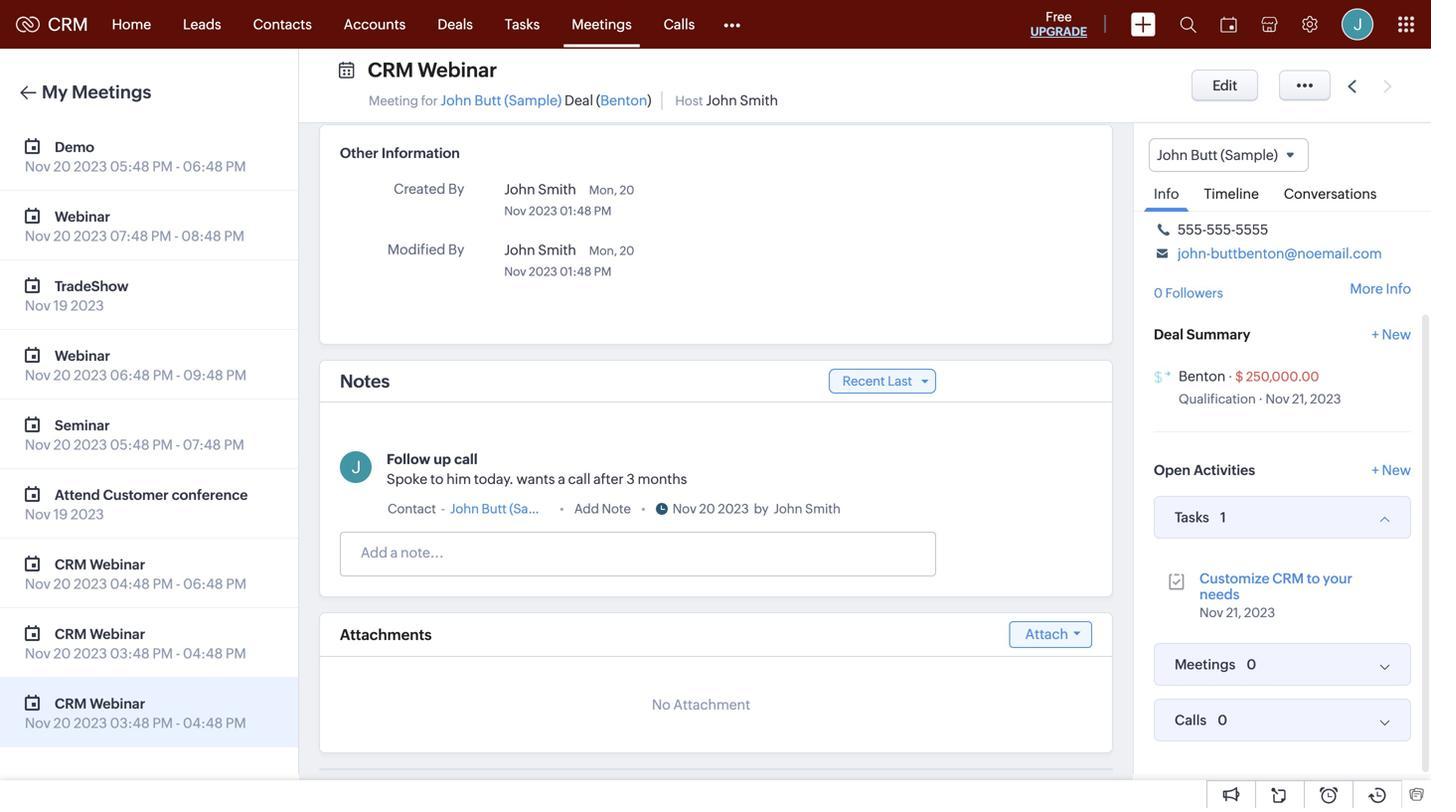 Task type: vqa. For each thing, say whether or not it's contained in the screenshot.


Task type: describe. For each thing, give the bounding box(es) containing it.
host
[[675, 93, 703, 108]]

open
[[1154, 462, 1191, 478]]

deals link
[[422, 0, 489, 48]]

butt for )
[[475, 92, 502, 108]]

nov inside the customize crm to your needs nov 21, 2023
[[1200, 606, 1224, 620]]

home
[[112, 16, 151, 32]]

meetings link
[[556, 0, 648, 48]]

seminar nov 20 2023 05:48 pm - 07:48 pm
[[25, 418, 244, 453]]

leads
[[183, 16, 221, 32]]

0 vertical spatial call
[[454, 451, 478, 467]]

customize crm to your needs nov 21, 2023
[[1200, 571, 1353, 620]]

05:48 for demo
[[110, 159, 150, 174]]

2 vertical spatial 04:48
[[183, 715, 223, 731]]

1 vertical spatial tasks
[[1175, 510, 1210, 526]]

my meetings
[[42, 82, 151, 102]]

0 horizontal spatial calls
[[664, 16, 695, 32]]

john right for
[[441, 92, 472, 108]]

followers
[[1166, 286, 1224, 301]]

1 vertical spatial 04:48
[[183, 646, 223, 662]]

needs
[[1200, 587, 1240, 603]]

attach link
[[1010, 621, 1093, 648]]

free
[[1046, 9, 1072, 24]]

1 horizontal spatial deal
[[1154, 327, 1184, 343]]

summary
[[1187, 327, 1251, 343]]

notes
[[340, 371, 390, 391]]

timeline
[[1204, 186, 1260, 202]]

2023 inside tradeshow nov 19 2023
[[71, 298, 104, 314]]

john inside field
[[1157, 147, 1188, 163]]

1 vertical spatial calls
[[1175, 712, 1207, 728]]

today.
[[474, 471, 514, 487]]

webinar nov 20 2023 07:48 pm - 08:48 pm
[[25, 209, 245, 244]]

meeting for john butt (sample) deal ( benton )
[[369, 92, 652, 108]]

(sample) for •
[[509, 502, 563, 516]]

(sample) inside field
[[1221, 147, 1278, 163]]

webinar inside webinar nov 20 2023 06:48 pm - 09:48 pm
[[55, 348, 110, 364]]

webinar inside crm webinar nov 20 2023 04:48 pm - 06:48 pm
[[90, 557, 145, 573]]

crm inside crm webinar nov 20 2023 04:48 pm - 06:48 pm
[[55, 557, 87, 573]]

Add a note... field
[[341, 543, 935, 563]]

by
[[754, 502, 769, 516]]

conference
[[172, 487, 248, 503]]

activities
[[1194, 462, 1256, 478]]

- inside webinar nov 20 2023 07:48 pm - 08:48 pm
[[174, 228, 179, 244]]

2023 inside webinar nov 20 2023 06:48 pm - 09:48 pm
[[74, 367, 107, 383]]

Other Modules field
[[711, 8, 754, 40]]

butt for •
[[482, 502, 507, 516]]

create menu element
[[1119, 0, 1168, 48]]

deals
[[438, 16, 473, 32]]

wants
[[517, 471, 555, 487]]

deal summary
[[1154, 327, 1251, 343]]

search image
[[1180, 16, 1197, 33]]

meeting
[[369, 93, 419, 108]]

nov inside attend customer conference nov 19 2023
[[25, 507, 51, 522]]

0 vertical spatial ·
[[1229, 370, 1233, 384]]

attachment
[[674, 697, 751, 713]]

calendar image
[[1221, 16, 1238, 32]]

contact - john butt (sample) • add note •
[[388, 502, 646, 516]]

1 + new from the top
[[1372, 327, 1412, 343]]

by for created by
[[448, 181, 465, 197]]

1 5555 from the top
[[1236, 198, 1269, 214]]

demo nov 20 2023 05:48 pm - 06:48 pm
[[25, 139, 246, 174]]

conversations link
[[1274, 172, 1387, 211]]

accounts link
[[328, 0, 422, 48]]

more info
[[1350, 281, 1412, 297]]

1 03:48 from the top
[[110, 646, 150, 662]]

attend customer conference nov 19 2023
[[25, 487, 248, 522]]

create menu image
[[1131, 12, 1156, 36]]

demo
[[55, 139, 94, 155]]

host john smith
[[675, 92, 778, 108]]

crm webinar
[[368, 59, 497, 82]]

nov inside webinar nov 20 2023 06:48 pm - 09:48 pm
[[25, 367, 51, 383]]

john-
[[1178, 246, 1211, 262]]

accounts
[[344, 16, 406, 32]]

him
[[447, 471, 471, 487]]

up
[[434, 451, 451, 467]]

profile image
[[1342, 8, 1374, 40]]

timeline link
[[1194, 172, 1269, 211]]

mon, 20 nov 2023 01:48 pm for created by
[[504, 183, 635, 218]]

2 vertical spatial meetings
[[1175, 657, 1236, 673]]

2023 inside attend customer conference nov 19 2023
[[71, 507, 104, 522]]

2 new from the top
[[1382, 462, 1412, 478]]

seminar
[[55, 418, 110, 433]]

qualification
[[1179, 392, 1256, 407]]

2 555-555-5555 from the top
[[1178, 222, 1269, 238]]

2023 inside demo nov 20 2023 05:48 pm - 06:48 pm
[[74, 159, 107, 174]]

spoke
[[387, 471, 428, 487]]

0 vertical spatial tasks
[[505, 16, 540, 32]]

+ new link
[[1372, 327, 1412, 353]]

mon, for created by
[[589, 183, 617, 197]]

crm inside the customize crm to your needs nov 21, 2023
[[1273, 571, 1305, 587]]

customize
[[1200, 571, 1270, 587]]

- inside crm webinar nov 20 2023 04:48 pm - 06:48 pm
[[176, 576, 180, 592]]

for
[[421, 93, 438, 108]]

other
[[340, 145, 379, 161]]

webinar nov 20 2023 06:48 pm - 09:48 pm
[[25, 348, 247, 383]]

john right modified by
[[504, 242, 535, 258]]

more info link
[[1350, 281, 1412, 297]]

customer
[[103, 487, 169, 503]]

20 inside seminar nov 20 2023 05:48 pm - 07:48 pm
[[53, 437, 71, 453]]

information
[[382, 145, 460, 161]]

250,000.00
[[1246, 370, 1320, 384]]

john-buttbenton@noemail.com
[[1178, 246, 1383, 262]]

0 horizontal spatial benton link
[[601, 92, 648, 108]]

0 horizontal spatial benton
[[601, 92, 648, 108]]

created
[[394, 181, 446, 197]]

21, inside the customize crm to your needs nov 21, 2023
[[1227, 606, 1242, 620]]

(sample) for )
[[504, 92, 562, 108]]

$
[[1236, 370, 1244, 384]]

crm link
[[16, 14, 88, 35]]

07:48 inside seminar nov 20 2023 05:48 pm - 07:48 pm
[[183, 437, 221, 453]]

- inside seminar nov 20 2023 05:48 pm - 07:48 pm
[[176, 437, 180, 453]]

01:48 for created by
[[560, 204, 592, 218]]

free upgrade
[[1031, 9, 1088, 38]]

attach
[[1026, 626, 1069, 642]]

crm webinar nov 20 2023 04:48 pm - 06:48 pm
[[25, 557, 247, 592]]

05:48 for seminar
[[110, 437, 150, 453]]

0 followers
[[1154, 286, 1224, 301]]

06:48 inside webinar nov 20 2023 06:48 pm - 09:48 pm
[[110, 367, 150, 383]]

nov inside tradeshow nov 19 2023
[[25, 298, 51, 314]]

19 inside attend customer conference nov 19 2023
[[53, 507, 68, 522]]

john smith for modified by
[[504, 242, 576, 258]]

butt inside field
[[1191, 147, 1218, 163]]

benton · $ 250,000.00 qualification · nov 21, 2023
[[1179, 369, 1342, 407]]

2 03:48 from the top
[[110, 715, 150, 731]]

by john smith
[[754, 502, 841, 516]]

2023 inside 'benton · $ 250,000.00 qualification · nov 21, 2023'
[[1311, 392, 1342, 407]]



Task type: locate. For each thing, give the bounding box(es) containing it.
follow
[[387, 451, 431, 467]]

21, down 250,000.00
[[1293, 392, 1308, 407]]

555-555-5555 down "timeline"
[[1178, 222, 1269, 238]]

1 vertical spatial benton link
[[1179, 369, 1226, 384]]

5555 up john-buttbenton@noemail.com link
[[1236, 198, 1269, 214]]

open activities
[[1154, 462, 1256, 478]]

0
[[1154, 286, 1163, 301], [1247, 657, 1257, 673], [1218, 712, 1228, 728]]

1 vertical spatial 03:48
[[110, 715, 150, 731]]

2023 inside seminar nov 20 2023 05:48 pm - 07:48 pm
[[74, 437, 107, 453]]

butt
[[475, 92, 502, 108], [1191, 147, 1218, 163], [482, 502, 507, 516]]

1
[[1221, 510, 1227, 526]]

1 vertical spatial by
[[448, 242, 465, 258]]

benton link left host
[[601, 92, 648, 108]]

0 vertical spatial deal
[[565, 92, 594, 108]]

2 vertical spatial 0
[[1218, 712, 1228, 728]]

(sample) up timeline "link"
[[1221, 147, 1278, 163]]

01:48 for modified by
[[560, 265, 592, 278]]

add
[[575, 502, 599, 516]]

john
[[441, 92, 472, 108], [706, 92, 737, 108], [1157, 147, 1188, 163], [504, 181, 535, 197], [504, 242, 535, 258], [450, 502, 479, 516], [774, 502, 803, 516]]

- inside webinar nov 20 2023 06:48 pm - 09:48 pm
[[176, 367, 180, 383]]

1 vertical spatial + new
[[1372, 462, 1412, 478]]

no
[[652, 697, 671, 713]]

recent last
[[843, 374, 913, 389]]

john butt (sample) link
[[441, 92, 562, 108], [450, 499, 563, 519]]

nov 20 2023
[[673, 502, 749, 516]]

john butt (sample)
[[1157, 147, 1278, 163]]

1 vertical spatial 555-555-5555
[[1178, 222, 1269, 238]]

0 vertical spatial to
[[430, 471, 444, 487]]

attachments
[[340, 626, 432, 644]]

meetings inside meetings link
[[572, 16, 632, 32]]

0 vertical spatial 01:48
[[560, 204, 592, 218]]

crm
[[48, 14, 88, 35], [368, 59, 413, 82], [55, 557, 87, 573], [1273, 571, 1305, 587], [55, 626, 87, 642], [55, 696, 87, 712]]

0 vertical spatial john butt (sample) link
[[441, 92, 562, 108]]

· down 250,000.00
[[1259, 392, 1263, 407]]

meetings right my on the top of the page
[[72, 82, 151, 102]]

call right a
[[568, 471, 591, 487]]

tasks right deals link
[[505, 16, 540, 32]]

benton
[[601, 92, 648, 108], [1179, 369, 1226, 384]]

1 horizontal spatial 21,
[[1293, 392, 1308, 407]]

previous record image
[[1348, 80, 1357, 93]]

2 horizontal spatial meetings
[[1175, 657, 1236, 673]]

1 vertical spatial john smith
[[504, 242, 576, 258]]

1 horizontal spatial info
[[1386, 281, 1412, 297]]

1 vertical spatial ·
[[1259, 392, 1263, 407]]

2 mon, 20 nov 2023 01:48 pm from the top
[[504, 244, 635, 278]]

(sample)
[[504, 92, 562, 108], [1221, 147, 1278, 163], [509, 502, 563, 516]]

0 vertical spatial 555-555-5555
[[1178, 198, 1269, 214]]

2 19 from the top
[[53, 507, 68, 522]]

0 vertical spatial mon, 20 nov 2023 01:48 pm
[[504, 183, 635, 218]]

2023 inside webinar nov 20 2023 07:48 pm - 08:48 pm
[[74, 228, 107, 244]]

mon, 20 nov 2023 01:48 pm
[[504, 183, 635, 218], [504, 244, 635, 278]]

1 vertical spatial new
[[1382, 462, 1412, 478]]

deal left (
[[565, 92, 594, 108]]

deal down 0 followers
[[1154, 327, 1184, 343]]

1 horizontal spatial •
[[641, 502, 646, 516]]

0 horizontal spatial deal
[[565, 92, 594, 108]]

04:48 inside crm webinar nov 20 2023 04:48 pm - 06:48 pm
[[110, 576, 150, 592]]

0 horizontal spatial 21,
[[1227, 606, 1242, 620]]

2 crm webinar nov 20 2023 03:48 pm - 04:48 pm from the top
[[25, 696, 246, 731]]

next record image
[[1384, 80, 1397, 93]]

profile element
[[1330, 0, 1386, 48]]

1 horizontal spatial 0
[[1218, 712, 1228, 728]]

info down john butt (sample)
[[1154, 186, 1180, 202]]

07:48 inside webinar nov 20 2023 07:48 pm - 08:48 pm
[[110, 228, 148, 244]]

None button
[[1192, 70, 1259, 101]]

mon, for modified by
[[589, 244, 617, 258]]

21, down needs
[[1227, 606, 1242, 620]]

months
[[638, 471, 687, 487]]

2 5555 from the top
[[1236, 222, 1269, 238]]

1 555-555-5555 from the top
[[1178, 198, 1269, 214]]

3
[[627, 471, 635, 487]]

info right 'more'
[[1386, 281, 1412, 297]]

0 vertical spatial benton link
[[601, 92, 648, 108]]

20 inside crm webinar nov 20 2023 04:48 pm - 06:48 pm
[[53, 576, 71, 592]]

19 down tradeshow
[[53, 298, 68, 314]]

555-555-5555 down john butt (sample) field
[[1178, 198, 1269, 214]]

2 vertical spatial 06:48
[[183, 576, 223, 592]]

benton up qualification
[[1179, 369, 1226, 384]]

1 vertical spatial mon,
[[589, 244, 617, 258]]

0 vertical spatial benton
[[601, 92, 648, 108]]

20 inside webinar nov 20 2023 07:48 pm - 08:48 pm
[[53, 228, 71, 244]]

2 + from the top
[[1372, 462, 1380, 478]]

webinar inside webinar nov 20 2023 07:48 pm - 08:48 pm
[[55, 209, 110, 225]]

555-555-5555
[[1178, 198, 1269, 214], [1178, 222, 1269, 238]]

0 horizontal spatial •
[[560, 502, 565, 516]]

1 01:48 from the top
[[560, 204, 592, 218]]

1 horizontal spatial ·
[[1259, 392, 1263, 407]]

nov inside 'benton · $ 250,000.00 qualification · nov 21, 2023'
[[1266, 392, 1290, 407]]

meetings up (
[[572, 16, 632, 32]]

0 vertical spatial + new
[[1372, 327, 1412, 343]]

nov
[[25, 159, 51, 174], [504, 204, 527, 218], [25, 228, 51, 244], [504, 265, 527, 278], [25, 298, 51, 314], [25, 367, 51, 383], [1266, 392, 1290, 407], [25, 437, 51, 453], [673, 502, 697, 516], [25, 507, 51, 522], [25, 576, 51, 592], [1200, 606, 1224, 620], [25, 646, 51, 662], [25, 715, 51, 731]]

contacts link
[[237, 0, 328, 48]]

1 vertical spatial 0
[[1247, 657, 1257, 673]]

last
[[888, 374, 913, 389]]

your
[[1323, 571, 1353, 587]]

0 vertical spatial mon,
[[589, 183, 617, 197]]

0 horizontal spatial 0
[[1154, 286, 1163, 301]]

06:48 up 08:48
[[183, 159, 223, 174]]

benton inside 'benton · $ 250,000.00 qualification · nov 21, 2023'
[[1179, 369, 1226, 384]]

1 vertical spatial mon, 20 nov 2023 01:48 pm
[[504, 244, 635, 278]]

upgrade
[[1031, 25, 1088, 38]]

to inside follow up call spoke to him today. wants a call after 3 months
[[430, 471, 444, 487]]

john right by
[[774, 502, 803, 516]]

1 horizontal spatial benton
[[1179, 369, 1226, 384]]

buttbenton@noemail.com
[[1211, 246, 1383, 262]]

0 vertical spatial meetings
[[572, 16, 632, 32]]

1 horizontal spatial 07:48
[[183, 437, 221, 453]]

0 horizontal spatial ·
[[1229, 370, 1233, 384]]

tasks left 1
[[1175, 510, 1210, 526]]

0 vertical spatial 07:48
[[110, 228, 148, 244]]

john down meeting for john butt (sample) deal ( benton )
[[504, 181, 535, 197]]

05:48 inside seminar nov 20 2023 05:48 pm - 07:48 pm
[[110, 437, 150, 453]]

2023 inside the customize crm to your needs nov 21, 2023
[[1245, 606, 1276, 620]]

1 horizontal spatial calls
[[1175, 712, 1207, 728]]

to down up
[[430, 471, 444, 487]]

1 horizontal spatial call
[[568, 471, 591, 487]]

by
[[448, 181, 465, 197], [448, 242, 465, 258]]

(
[[596, 92, 601, 108]]

1 vertical spatial deal
[[1154, 327, 1184, 343]]

06:48 down conference
[[183, 576, 223, 592]]

1 vertical spatial 07:48
[[183, 437, 221, 453]]

1 horizontal spatial meetings
[[572, 16, 632, 32]]

mon,
[[589, 183, 617, 197], [589, 244, 617, 258]]

0 for calls
[[1218, 712, 1228, 728]]

conversations
[[1284, 186, 1377, 202]]

1 • from the left
[[560, 502, 565, 516]]

0 vertical spatial crm webinar nov 20 2023 03:48 pm - 04:48 pm
[[25, 626, 246, 662]]

)
[[648, 92, 652, 108]]

add note link
[[575, 499, 631, 519]]

1 horizontal spatial benton link
[[1179, 369, 1226, 384]]

- inside demo nov 20 2023 05:48 pm - 06:48 pm
[[176, 159, 180, 174]]

0 vertical spatial (sample)
[[504, 92, 562, 108]]

John Butt (Sample) field
[[1149, 138, 1309, 172]]

0 horizontal spatial 07:48
[[110, 228, 148, 244]]

2 john smith from the top
[[504, 242, 576, 258]]

search element
[[1168, 0, 1209, 49]]

2 vertical spatial butt
[[482, 502, 507, 516]]

more
[[1350, 281, 1384, 297]]

·
[[1229, 370, 1233, 384], [1259, 392, 1263, 407]]

leads link
[[167, 0, 237, 48]]

555-
[[1178, 198, 1207, 214], [1207, 198, 1236, 214], [1178, 222, 1207, 238], [1207, 222, 1236, 238]]

(sample) left (
[[504, 92, 562, 108]]

0 vertical spatial john smith
[[504, 181, 576, 197]]

0 vertical spatial 03:48
[[110, 646, 150, 662]]

1 by from the top
[[448, 181, 465, 197]]

to left your
[[1307, 571, 1321, 587]]

2 + new from the top
[[1372, 462, 1412, 478]]

john smith for created by
[[504, 181, 576, 197]]

1 vertical spatial crm webinar nov 20 2023 03:48 pm - 04:48 pm
[[25, 696, 246, 731]]

2 • from the left
[[641, 502, 646, 516]]

calls link
[[648, 0, 711, 48]]

0 horizontal spatial info
[[1154, 186, 1180, 202]]

1 vertical spatial john butt (sample) link
[[450, 499, 563, 519]]

0 horizontal spatial to
[[430, 471, 444, 487]]

1 new from the top
[[1382, 327, 1412, 343]]

20 inside demo nov 20 2023 05:48 pm - 06:48 pm
[[53, 159, 71, 174]]

1 crm webinar nov 20 2023 03:48 pm - 04:48 pm from the top
[[25, 626, 246, 662]]

· left $
[[1229, 370, 1233, 384]]

my
[[42, 82, 68, 102]]

1 vertical spatial benton
[[1179, 369, 1226, 384]]

1 vertical spatial 19
[[53, 507, 68, 522]]

1 horizontal spatial to
[[1307, 571, 1321, 587]]

0 vertical spatial calls
[[664, 16, 695, 32]]

0 vertical spatial 04:48
[[110, 576, 150, 592]]

0 vertical spatial 19
[[53, 298, 68, 314]]

2023 inside crm webinar nov 20 2023 04:48 pm - 06:48 pm
[[74, 576, 107, 592]]

1 vertical spatial info
[[1386, 281, 1412, 297]]

attend
[[55, 487, 100, 503]]

19 down attend on the bottom of the page
[[53, 507, 68, 522]]

2 mon, from the top
[[589, 244, 617, 258]]

1 john smith from the top
[[504, 181, 576, 197]]

by for modified by
[[448, 242, 465, 258]]

0 vertical spatial 0
[[1154, 286, 1163, 301]]

info link
[[1144, 172, 1190, 212]]

contacts
[[253, 16, 312, 32]]

06:48 up seminar nov 20 2023 05:48 pm - 07:48 pm at the left of page
[[110, 367, 150, 383]]

to inside the customize crm to your needs nov 21, 2023
[[1307, 571, 1321, 587]]

nov inside webinar nov 20 2023 07:48 pm - 08:48 pm
[[25, 228, 51, 244]]

1 vertical spatial call
[[568, 471, 591, 487]]

5555
[[1236, 198, 1269, 214], [1236, 222, 1269, 238]]

06:48 inside crm webinar nov 20 2023 04:48 pm - 06:48 pm
[[183, 576, 223, 592]]

2 by from the top
[[448, 242, 465, 258]]

a
[[558, 471, 566, 487]]

0 vertical spatial 21,
[[1293, 392, 1308, 407]]

01:48
[[560, 204, 592, 218], [560, 265, 592, 278]]

07:48 up conference
[[183, 437, 221, 453]]

john down him
[[450, 502, 479, 516]]

0 vertical spatial +
[[1372, 327, 1380, 343]]

deal
[[565, 92, 594, 108], [1154, 327, 1184, 343]]

2 05:48 from the top
[[110, 437, 150, 453]]

pm
[[152, 159, 173, 174], [226, 159, 246, 174], [594, 204, 612, 218], [151, 228, 172, 244], [224, 228, 245, 244], [594, 265, 612, 278], [153, 367, 173, 383], [226, 367, 247, 383], [152, 437, 173, 453], [224, 437, 244, 453], [153, 576, 173, 592], [226, 576, 247, 592], [153, 646, 173, 662], [226, 646, 246, 662], [153, 715, 173, 731], [226, 715, 246, 731]]

08:48
[[181, 228, 221, 244]]

call
[[454, 451, 478, 467], [568, 471, 591, 487]]

0 vertical spatial butt
[[475, 92, 502, 108]]

home link
[[96, 0, 167, 48]]

2 vertical spatial (sample)
[[509, 502, 563, 516]]

crm webinar nov 20 2023 03:48 pm - 04:48 pm
[[25, 626, 246, 662], [25, 696, 246, 731]]

1 + from the top
[[1372, 327, 1380, 343]]

logo image
[[16, 16, 40, 32]]

john right host
[[706, 92, 737, 108]]

0 horizontal spatial tasks
[[505, 16, 540, 32]]

other information
[[340, 145, 460, 161]]

modified
[[388, 242, 446, 258]]

1 vertical spatial to
[[1307, 571, 1321, 587]]

no attachment
[[652, 697, 751, 713]]

1 vertical spatial 06:48
[[110, 367, 150, 383]]

1 vertical spatial butt
[[1191, 147, 1218, 163]]

call up him
[[454, 451, 478, 467]]

0 vertical spatial 05:48
[[110, 159, 150, 174]]

0 horizontal spatial meetings
[[72, 82, 151, 102]]

john up info link
[[1157, 147, 1188, 163]]

21, inside 'benton · $ 250,000.00 qualification · nov 21, 2023'
[[1293, 392, 1308, 407]]

2 01:48 from the top
[[560, 265, 592, 278]]

info
[[1154, 186, 1180, 202], [1386, 281, 1412, 297]]

1 vertical spatial (sample)
[[1221, 147, 1278, 163]]

1 05:48 from the top
[[110, 159, 150, 174]]

06:48
[[183, 159, 223, 174], [110, 367, 150, 383], [183, 576, 223, 592]]

1 mon, 20 nov 2023 01:48 pm from the top
[[504, 183, 635, 218]]

tradeshow
[[55, 278, 129, 294]]

new
[[1382, 327, 1412, 343], [1382, 462, 1412, 478]]

0 vertical spatial 06:48
[[183, 159, 223, 174]]

+
[[1372, 327, 1380, 343], [1372, 462, 1380, 478]]

butt up timeline "link"
[[1191, 147, 1218, 163]]

• left add
[[560, 502, 565, 516]]

john smith
[[504, 181, 576, 197], [504, 242, 576, 258]]

contact
[[388, 502, 436, 516]]

nov inside demo nov 20 2023 05:48 pm - 06:48 pm
[[25, 159, 51, 174]]

1 vertical spatial 01:48
[[560, 265, 592, 278]]

benton link up qualification
[[1179, 369, 1226, 384]]

by right created on the top of page
[[448, 181, 465, 197]]

webinar
[[418, 59, 497, 82], [55, 209, 110, 225], [55, 348, 110, 364], [90, 557, 145, 573], [90, 626, 145, 642], [90, 696, 145, 712]]

0 for meetings
[[1247, 657, 1257, 673]]

05:48 up webinar nov 20 2023 07:48 pm - 08:48 pm
[[110, 159, 150, 174]]

after
[[594, 471, 624, 487]]

1 horizontal spatial tasks
[[1175, 510, 1210, 526]]

by right modified at the left top of the page
[[448, 242, 465, 258]]

follow up call spoke to him today. wants a call after 3 months
[[387, 451, 687, 487]]

19 inside tradeshow nov 19 2023
[[53, 298, 68, 314]]

2 horizontal spatial 0
[[1247, 657, 1257, 673]]

0 vertical spatial info
[[1154, 186, 1180, 202]]

07:48 up tradeshow
[[110, 228, 148, 244]]

1 vertical spatial meetings
[[72, 82, 151, 102]]

• right note
[[641, 502, 646, 516]]

06:48 inside demo nov 20 2023 05:48 pm - 06:48 pm
[[183, 159, 223, 174]]

5555 up john-buttbenton@noemail.com
[[1236, 222, 1269, 238]]

0 horizontal spatial call
[[454, 451, 478, 467]]

modified by
[[388, 242, 465, 258]]

1 vertical spatial 5555
[[1236, 222, 1269, 238]]

tasks link
[[489, 0, 556, 48]]

20 inside webinar nov 20 2023 06:48 pm - 09:48 pm
[[53, 367, 71, 383]]

mon, 20 nov 2023 01:48 pm for modified by
[[504, 244, 635, 278]]

nov inside seminar nov 20 2023 05:48 pm - 07:48 pm
[[25, 437, 51, 453]]

recent
[[843, 374, 885, 389]]

1 vertical spatial 05:48
[[110, 437, 150, 453]]

nov inside crm webinar nov 20 2023 04:48 pm - 06:48 pm
[[25, 576, 51, 592]]

1 19 from the top
[[53, 298, 68, 314]]

john-buttbenton@noemail.com link
[[1178, 246, 1383, 262]]

1 mon, from the top
[[589, 183, 617, 197]]

0 vertical spatial new
[[1382, 327, 1412, 343]]

0 vertical spatial 5555
[[1236, 198, 1269, 214]]

butt right for
[[475, 92, 502, 108]]

john butt (sample) link right for
[[441, 92, 562, 108]]

butt down 'today.'
[[482, 502, 507, 516]]

1 vertical spatial +
[[1372, 462, 1380, 478]]

05:48 up customer
[[110, 437, 150, 453]]

05:48 inside demo nov 20 2023 05:48 pm - 06:48 pm
[[110, 159, 150, 174]]

(sample) down wants
[[509, 502, 563, 516]]

john butt (sample) link down 'today.'
[[450, 499, 563, 519]]

2023
[[74, 159, 107, 174], [529, 204, 558, 218], [74, 228, 107, 244], [529, 265, 558, 278], [71, 298, 104, 314], [74, 367, 107, 383], [1311, 392, 1342, 407], [74, 437, 107, 453], [718, 502, 749, 516], [71, 507, 104, 522], [74, 576, 107, 592], [1245, 606, 1276, 620], [74, 646, 107, 662], [74, 715, 107, 731]]

meetings down needs
[[1175, 657, 1236, 673]]

0 vertical spatial by
[[448, 181, 465, 197]]

benton left host
[[601, 92, 648, 108]]

customize crm to your needs link
[[1200, 571, 1353, 603]]

calls
[[664, 16, 695, 32], [1175, 712, 1207, 728]]

1 vertical spatial 21,
[[1227, 606, 1242, 620]]

•
[[560, 502, 565, 516], [641, 502, 646, 516]]

note
[[602, 502, 631, 516]]



